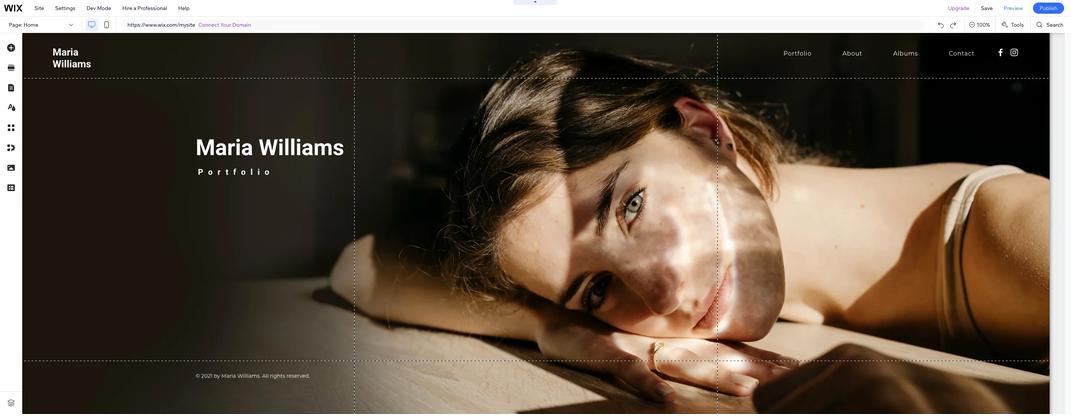 Task type: locate. For each thing, give the bounding box(es) containing it.
publish
[[1041, 5, 1058, 11]]

a
[[134, 5, 136, 11]]

upgrade
[[949, 5, 970, 11]]

connect
[[199, 22, 219, 28]]

settings
[[55, 5, 75, 11]]

100%
[[978, 22, 991, 28]]

preview button
[[999, 0, 1029, 16]]

publish button
[[1034, 3, 1065, 14]]

dev
[[87, 5, 96, 11]]

preview
[[1005, 5, 1024, 11]]

domain
[[233, 22, 251, 28]]

search button
[[1032, 17, 1071, 33]]

help
[[178, 5, 190, 11]]

search
[[1047, 22, 1064, 28]]

save
[[982, 5, 994, 11]]

your
[[220, 22, 231, 28]]

https://www.wix.com/mysite
[[128, 22, 195, 28]]

save button
[[976, 0, 999, 16]]



Task type: vqa. For each thing, say whether or not it's contained in the screenshot.
https://www.wix.com/mysite
yes



Task type: describe. For each thing, give the bounding box(es) containing it.
tools button
[[996, 17, 1031, 33]]

100% button
[[966, 17, 996, 33]]

mode
[[97, 5, 111, 11]]

hire a professional
[[122, 5, 167, 11]]

dev mode
[[87, 5, 111, 11]]

site
[[34, 5, 44, 11]]

home
[[24, 22, 38, 28]]

hire
[[122, 5, 132, 11]]

professional
[[138, 5, 167, 11]]

https://www.wix.com/mysite connect your domain
[[128, 22, 251, 28]]

tools
[[1012, 22, 1025, 28]]



